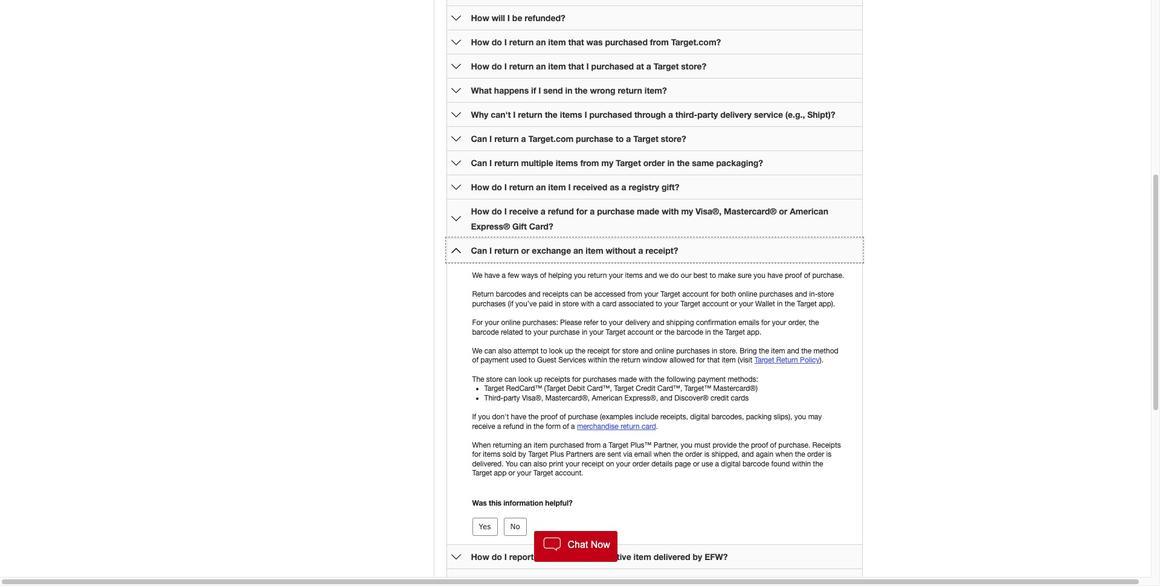 Task type: vqa. For each thing, say whether or not it's contained in the screenshot.
use
yes



Task type: describe. For each thing, give the bounding box(es) containing it.
).
[[820, 356, 824, 365]]

receipt inside when returning an item purchased from a target plus™ partner, you must provide the proof of purchase. receipts for items sold by target plus partners are sent via email when the order is shipped, and again when the order is delivered. you can also print your receipt on your order details page or use a digital barcode found within the target app or your target account.
[[582, 460, 604, 468]]

store.
[[720, 347, 738, 355]]

return down the if
[[518, 109, 543, 120]]

to down attempt
[[529, 356, 535, 365]]

confirmation
[[696, 319, 737, 327]]

return down multiple
[[509, 182, 534, 192]]

purchased inside when returning an item purchased from a target plus™ partner, you must provide the proof of purchase. receipts for items sold by target plus partners are sent via email when the order is shipped, and again when the order is delivered. you can also print your receipt on your order details page or use a digital barcode found within the target app or your target account.
[[550, 441, 584, 450]]

order up registry
[[644, 158, 665, 168]]

for inside when returning an item purchased from a target plus™ partner, you must provide the proof of purchase. receipts for items sold by target plus partners are sent via email when the order is shipped, and again when the order is delivered. you can also print your receipt on your order details page or use a digital barcode found within the target app or your target account.
[[472, 451, 481, 459]]

item down store.
[[722, 356, 736, 365]]

bring
[[740, 347, 757, 355]]

and up you've
[[529, 290, 541, 299]]

a left 'target.com'
[[521, 134, 526, 144]]

app.
[[747, 328, 762, 336]]

circle arrow e image for why can't i return the items i purchased through a third-party delivery service (e.g., shipt)?
[[451, 110, 461, 119]]

return down how will i be refunded? link
[[509, 37, 534, 47]]

merchandise return card link
[[577, 422, 656, 431]]

1 when from the left
[[654, 451, 671, 459]]

also inside we can also attempt to look up the receipt for store and online purchases in store. bring the item and the method of payment used to guest services within the return window allowed for that item (visit
[[499, 347, 512, 355]]

partner,
[[654, 441, 679, 450]]

and up window
[[641, 347, 653, 355]]

target.com?
[[672, 37, 721, 47]]

the down confirmation
[[713, 328, 724, 336]]

party for third-
[[698, 109, 718, 120]]

how do i return an item that i purchased at a target store? link
[[471, 61, 707, 71]]

credit
[[711, 394, 729, 402]]

1 horizontal spatial payment
[[698, 375, 726, 384]]

target down bring
[[755, 356, 775, 365]]

barcodes
[[496, 290, 527, 299]]

this
[[489, 499, 502, 508]]

purchased up wrong
[[592, 61, 634, 71]]

defective
[[595, 552, 632, 563]]

my inside how do i receive a refund for a purchase made with my visa®, mastercard® or american express® gift card?
[[682, 206, 694, 216]]

of inside when returning an item purchased from a target plus™ partner, you must provide the proof of purchase. receipts for items sold by target plus partners are sent via email when the order is shipped, and again when the order is delivered. you can also print your receipt on your order details page or use a digital barcode found within the target app or your target account.
[[771, 441, 777, 450]]

within inside we can also attempt to look up the receipt for store and online purchases in store. bring the item and the method of payment used to guest services within the return window allowed for that item (visit
[[588, 356, 608, 365]]

mastercard®,
[[546, 394, 590, 402]]

order down email
[[633, 460, 650, 468]]

do for how do i return an item that i purchased at a target store?
[[492, 61, 502, 71]]

item left delivered
[[634, 552, 652, 563]]

a right as
[[622, 182, 627, 192]]

how do i receive a refund for a purchase made with my visa®, mastercard® or american express® gift card? link
[[471, 206, 829, 232]]

items down "without"
[[625, 271, 643, 280]]

attempt
[[514, 347, 539, 355]]

your down the online purchases:
[[534, 328, 548, 336]]

visa®, for mastercard®
[[696, 206, 722, 216]]

return up accessed
[[588, 271, 607, 280]]

receive inside if you don't have the proof of purchase (examples include receipts, digital barcodes, packing slips), you may receive a refund in the form of a
[[472, 422, 496, 431]]

can for can i return a target.com purchase to a target store?
[[471, 134, 487, 144]]

circle arrow e image for how do i return an item that was purchased from target.com?
[[451, 37, 461, 47]]

your left order,
[[773, 319, 787, 327]]

purchases up debit
[[583, 375, 617, 384]]

target down through
[[634, 134, 659, 144]]

how for how do i return an item that i purchased at a target store?
[[471, 61, 490, 71]]

efw?
[[705, 552, 728, 563]]

shipt)?
[[808, 109, 836, 120]]

your right refer
[[609, 319, 623, 327]]

third-
[[676, 109, 698, 120]]

a right report
[[536, 552, 541, 563]]

return left multiple
[[495, 158, 519, 168]]

your down "via" on the bottom
[[617, 460, 631, 468]]

visa®, for mastercard®,
[[522, 394, 544, 402]]

sure
[[738, 271, 752, 280]]

0 horizontal spatial barcode
[[472, 328, 499, 336]]

used
[[511, 356, 527, 365]]

target down emails
[[726, 328, 745, 336]]

return inside we can also attempt to look up the receipt for store and online purchases in store. bring the item and the method of payment used to guest services within the return window allowed for that item (visit
[[622, 356, 641, 365]]

gift
[[513, 221, 527, 232]]

express®,
[[625, 394, 659, 402]]

report
[[509, 552, 534, 563]]

purchase inside if you don't have the proof of purchase (examples include receipts, digital barcodes, packing slips), you may receive a refund in the form of a
[[568, 413, 598, 421]]

purchased down wrong
[[590, 109, 632, 120]]

of right form
[[563, 422, 569, 431]]

when
[[472, 441, 491, 450]]

target down delivered.
[[472, 469, 492, 478]]

the up 'target.com'
[[545, 109, 558, 120]]

packaging?
[[717, 158, 764, 168]]

we have a few ways of helping you return your items and we do our best to make sure you have proof of purchase.
[[472, 271, 845, 280]]

store right the
[[487, 375, 503, 384]]

a left few
[[502, 271, 506, 280]]

the down redcard™
[[529, 413, 539, 421]]

an for received
[[536, 182, 546, 192]]

an inside when returning an item purchased from a target plus™ partner, you must provide the proof of purchase. receipts for items sold by target plus partners are sent via email when the order is shipped, and again when the order is delivered. you can also print your receipt on your order details page or use a digital barcode found within the target app or your target account.
[[524, 441, 532, 450]]

item up target return policy link at right bottom
[[772, 347, 786, 355]]

you right if
[[479, 413, 490, 421]]

paid
[[539, 300, 553, 308]]

how for how do i receive a refund for a purchase made with my visa®, mastercard® or american express® gift card?
[[471, 206, 490, 216]]

from inside when returning an item purchased from a target plus™ partner, you must provide the proof of purchase. receipts for items sold by target plus partners are sent via email when the order is shipped, and again when the order is delivered. you can also print your receipt on your order details page or use a digital barcode found within the target app or your target account.
[[586, 441, 601, 450]]

how for how will i be refunded?
[[471, 13, 490, 23]]

circle arrow e image for how will i be refunded?
[[451, 13, 461, 23]]

store up please
[[563, 300, 579, 308]]

that for i
[[569, 61, 584, 71]]

a up can i return multiple items from my target order in the same packaging?
[[627, 134, 631, 144]]

may
[[809, 413, 822, 421]]

a right form
[[571, 422, 575, 431]]

refund inside how do i receive a refund for a purchase made with my visa®, mastercard® or american express® gift card?
[[548, 206, 574, 216]]

as
[[610, 182, 620, 192]]

1 vertical spatial card
[[642, 422, 656, 431]]

from up received
[[581, 158, 599, 168]]

how do i receive a refund for a purchase made with my visa®, mastercard® or american express® gift card?
[[471, 206, 829, 232]]

helpful?
[[546, 499, 573, 508]]

item inside when returning an item purchased from a target plus™ partner, you must provide the proof of purchase. receipts for items sold by target plus partners are sent via email when the order is shipped, and again when the order is delivered. you can also print your receipt on your order details page or use a digital barcode found within the target app or your target account.
[[534, 441, 548, 450]]

receive inside how do i receive a refund for a purchase made with my visa®, mastercard® or american express® gift card?
[[509, 206, 539, 216]]

target redcard™ (target debit card™, target credit card™, target™ mastercard®) third-party visa®, mastercard®, american express®, and discover® credit cards
[[485, 385, 758, 402]]

an right exchange
[[574, 245, 584, 256]]

a right "without"
[[639, 245, 644, 256]]

order down the receipts
[[808, 451, 825, 459]]

why can't i return the items i purchased through a third-party delivery service (e.g., shipt)? link
[[471, 109, 836, 120]]

do for how do i report a damaged or defective item delivered by efw?
[[492, 552, 502, 563]]

do for how do i return an item i received as a registry gift?
[[492, 182, 502, 192]]

shipping
[[667, 319, 694, 327]]

same
[[692, 158, 714, 168]]

the left form
[[534, 422, 544, 431]]

circle arrow e image for how do i return an item that i purchased at a target store?
[[451, 61, 461, 71]]

without
[[606, 245, 636, 256]]

that inside we can also attempt to look up the receipt for store and online purchases in store. bring the item and the method of payment used to guest services within the return window allowed for that item (visit
[[708, 356, 720, 365]]

the right again
[[795, 451, 806, 459]]

1 vertical spatial made
[[619, 375, 637, 384]]

have inside if you don't have the proof of purchase (examples include receipts, digital barcodes, packing slips), you may receive a refund in the form of a
[[511, 413, 527, 421]]

return down can't
[[495, 134, 519, 144]]

digital inside when returning an item purchased from a target plus™ partner, you must provide the proof of purchase. receipts for items sold by target plus partners are sent via email when the order is shipped, and again when the order is delivered. you can also print your receipt on your order details page or use a digital barcode found within the target app or your target account.
[[721, 460, 741, 468]]

from left target.com?
[[650, 37, 669, 47]]

(e.g.,
[[786, 109, 805, 120]]

chat now link
[[534, 531, 618, 562]]

shipped,
[[712, 451, 740, 459]]

found
[[772, 460, 790, 468]]

if
[[531, 85, 536, 96]]

item down the refunded?
[[549, 37, 566, 47]]

your right for
[[485, 319, 499, 327]]

6 circle arrow e image from the top
[[451, 577, 461, 586]]

0 horizontal spatial up
[[534, 375, 543, 384]]

how do i report a damaged or defective item delivered by efw?
[[471, 552, 728, 563]]

account
[[628, 328, 654, 336]]

associated
[[619, 300, 654, 308]]

can up redcard™
[[505, 375, 517, 384]]

chat now
[[568, 540, 610, 550]]

happens
[[494, 85, 529, 96]]

information
[[504, 499, 544, 508]]

third-
[[485, 394, 504, 402]]

store up the app).
[[818, 290, 834, 299]]

service
[[755, 109, 784, 120]]

how for how do i return an item i received as a registry gift?
[[471, 182, 490, 192]]

and up target return policy ).
[[788, 347, 800, 355]]

american inside how do i receive a refund for a purchase made with my visa®, mastercard® or american express® gift card?
[[790, 206, 829, 216]]

a down received
[[590, 206, 595, 216]]

in down confirmation
[[706, 328, 711, 336]]

the right order,
[[809, 319, 819, 327]]

2 horizontal spatial have
[[768, 271, 783, 280]]

a up are
[[603, 441, 607, 450]]

returning
[[493, 441, 522, 450]]

0 vertical spatial be
[[513, 13, 523, 23]]

print
[[549, 460, 564, 468]]

your up associated
[[645, 290, 659, 299]]

how for how do i report a damaged or defective item delivered by efw?
[[471, 552, 490, 563]]

was this information helpful?
[[472, 499, 573, 508]]

in inside if you don't have the proof of purchase (examples include receipts, digital barcodes, packing slips), you may receive a refund in the form of a
[[526, 422, 532, 431]]

can i return or exchange an item without a receipt? link
[[471, 245, 679, 256]]

purchases left (if on the bottom of page
[[472, 300, 506, 308]]

target inside the return barcodes and receipts can be accessed from your target account for both online purchases and in-store purchases (if you've paid in store with a card associated to your target account or your wallet in the target app).
[[797, 300, 817, 308]]

can't
[[491, 109, 511, 120]]

online purchases:
[[501, 319, 558, 327]]

item?
[[645, 85, 667, 96]]

why
[[471, 109, 489, 120]]

by inside when returning an item purchased from a target plus™ partner, you must provide the proof of purchase. receipts for items sold by target plus partners are sent via email when the order is shipped, and again when the order is delivered. you can also print your receipt on your order details page or use a digital barcode found within the target app or your target account.
[[519, 451, 526, 459]]

when returning an item purchased from a target plus™ partner, you must provide the proof of purchase. receipts for items sold by target plus partners are sent via email when the order is shipped, and again when the order is delivered. you can also print your receipt on your order details page or use a digital barcode found within the target app or your target account.
[[472, 441, 841, 478]]

target return policy ).
[[755, 356, 824, 365]]

of up form
[[560, 413, 566, 421]]

sold
[[503, 451, 517, 459]]

the inside the return barcodes and receipts can be accessed from your target account for both online purchases and in-store purchases (if you've paid in store with a card associated to your target account or your wallet in the target app).
[[785, 300, 795, 308]]

target right the at
[[654, 61, 679, 71]]

wallet
[[756, 300, 776, 308]]

of up in- at right
[[804, 271, 811, 280]]

purchases up wallet
[[760, 290, 793, 299]]

you've
[[516, 300, 537, 308]]

are
[[596, 451, 606, 459]]

details
[[652, 460, 673, 468]]

return down (examples
[[621, 422, 640, 431]]

target up 'third-'
[[485, 385, 504, 393]]

page
[[675, 460, 691, 468]]

why can't i return the items i purchased through a third-party delivery service (e.g., shipt)?
[[471, 109, 836, 120]]

a right use
[[716, 460, 719, 468]]

1 card™, from the left
[[587, 385, 612, 393]]

circle arrow e image for what happens if i send in the wrong return item?
[[451, 86, 461, 95]]

0 vertical spatial target account
[[661, 290, 709, 299]]

2 horizontal spatial proof
[[785, 271, 802, 280]]

and inside when returning an item purchased from a target plus™ partner, you must provide the proof of purchase. receipts for items sold by target plus partners are sent via email when the order is shipped, and again when the order is delivered. you can also print your receipt on your order details page or use a digital barcode found within the target app or your target account.
[[742, 451, 754, 459]]

the up the page
[[673, 451, 684, 459]]

can for can i return or exchange an item without a receipt?
[[471, 245, 487, 256]]

barcode inside when returning an item purchased from a target plus™ partner, you must provide the proof of purchase. receipts for items sold by target plus partners are sent via email when the order is shipped, and again when the order is delivered. you can also print your receipt on your order details page or use a digital barcode found within the target app or your target account.
[[743, 460, 770, 468]]

1 vertical spatial receipts
[[545, 375, 571, 384]]

target down print
[[534, 469, 553, 478]]

through
[[635, 109, 666, 120]]

return inside the return barcodes and receipts can be accessed from your target account for both online purchases and in-store purchases (if you've paid in store with a card associated to your target account or your wallet in the target app).
[[472, 290, 494, 299]]

online for window
[[655, 347, 675, 355]]

circle arrow e image for can i return multiple items from my target order in the same packaging?
[[451, 158, 461, 168]]

in up gift?
[[668, 158, 675, 168]]

receipt inside we can also attempt to look up the receipt for store and online purchases in store. bring the item and the method of payment used to guest services within the return window allowed for that item (visit
[[588, 347, 610, 355]]

or left use
[[693, 460, 700, 468]]

the
[[472, 375, 485, 384]]

how do i return an item i received as a registry gift? link
[[471, 182, 680, 192]]

of right 'ways'
[[540, 271, 547, 280]]

how do i return an item that i purchased at a target store?
[[471, 61, 707, 71]]

target left plus
[[529, 451, 548, 459]]

return left item?
[[618, 85, 643, 96]]

in right the paid on the bottom left
[[555, 300, 561, 308]]

online for your
[[738, 290, 758, 299]]

to up can i return multiple items from my target order in the same packaging?
[[616, 134, 624, 144]]

can inside the return barcodes and receipts can be accessed from your target account for both online purchases and in-store purchases (if you've paid in store with a card associated to your target account or your wallet in the target app).
[[571, 290, 583, 299]]

return up few
[[495, 245, 519, 256]]

i inside how do i receive a refund for a purchase made with my visa®, mastercard® or american express® gift card?
[[505, 206, 507, 216]]

for up the 'the store can look up receipts for purchases made with the following payment methods:'
[[612, 347, 621, 355]]

to right refer
[[601, 319, 607, 327]]

redcard™
[[506, 385, 542, 393]]

target down the 'the store can look up receipts for purchases made with the following payment methods:'
[[614, 385, 634, 393]]

receipts inside the return barcodes and receipts can be accessed from your target account for both online purchases and in-store purchases (if you've paid in store with a card associated to your target account or your wallet in the target app).
[[543, 290, 569, 299]]

the left wrong
[[575, 85, 588, 96]]

window
[[643, 356, 668, 365]]

(target
[[544, 385, 566, 393]]

please
[[560, 319, 582, 327]]

the down the receipts
[[814, 460, 824, 468]]

now
[[591, 540, 610, 550]]

how will i be refunded? link
[[471, 13, 566, 23]]

receipts
[[813, 441, 841, 450]]

target up sent
[[609, 441, 629, 450]]

for inside the return barcodes and receipts can be accessed from your target account for both online purchases and in-store purchases (if you've paid in store with a card associated to your target account or your wallet in the target app).
[[711, 290, 720, 299]]

sent
[[608, 451, 622, 459]]

within inside when returning an item purchased from a target plus™ partner, you must provide the proof of purchase. receipts for items sold by target plus partners are sent via email when the order is shipped, and again when the order is delivered. you can also print your receipt on your order details page or use a digital barcode found within the target app or your target account.
[[792, 460, 811, 468]]

app).
[[819, 300, 836, 308]]

in-
[[810, 290, 818, 299]]

received
[[573, 182, 608, 192]]

items down what happens if i send in the wrong return item? "link"
[[560, 109, 583, 120]]

your up accessed
[[609, 271, 623, 280]]

target.com
[[529, 134, 574, 144]]

target up as
[[616, 158, 641, 168]]

merchandise
[[577, 422, 619, 431]]



Task type: locate. For each thing, give the bounding box(es) containing it.
and inside for your online purchases: please refer to your delivery and shipping confirmation emails for your order, the barcode related to your purchase in your target account or the barcode in the target app.
[[653, 319, 665, 327]]

can inside when returning an item purchased from a target plus™ partner, you must provide the proof of purchase. receipts for items sold by target plus partners are sent via email when the order is shipped, and again when the order is delivered. you can also print your receipt on your order details page or use a digital barcode found within the target app or your target account.
[[520, 460, 532, 468]]

0 vertical spatial look
[[549, 347, 563, 355]]

when
[[654, 451, 671, 459], [776, 451, 793, 459]]

0 vertical spatial with
[[662, 206, 679, 216]]

with inside the return barcodes and receipts can be accessed from your target account for both online purchases and in-store purchases (if you've paid in store with a card associated to your target account or your wallet in the target app).
[[581, 300, 595, 308]]

target™
[[685, 385, 712, 393]]

1 vertical spatial my
[[682, 206, 694, 216]]

american
[[790, 206, 829, 216], [592, 394, 623, 402]]

an for was
[[536, 37, 546, 47]]

1 horizontal spatial american
[[790, 206, 829, 216]]

2 when from the left
[[776, 451, 793, 459]]

account.
[[555, 469, 584, 478]]

0 horizontal spatial card™,
[[587, 385, 612, 393]]

0 horizontal spatial is
[[705, 451, 710, 459]]

order,
[[789, 319, 807, 327]]

4 how from the top
[[471, 182, 490, 192]]

0 vertical spatial made
[[637, 206, 660, 216]]

0 vertical spatial also
[[499, 347, 512, 355]]

0 horizontal spatial refund
[[504, 422, 524, 431]]

card down accessed
[[603, 300, 617, 308]]

4 circle arrow e image from the top
[[451, 214, 461, 224]]

None submit
[[472, 518, 498, 537], [504, 518, 527, 537], [472, 518, 498, 537], [504, 518, 527, 537]]

party
[[698, 109, 718, 120], [504, 394, 520, 402]]

1 horizontal spatial up
[[565, 347, 574, 355]]

order down 'must' at the right
[[686, 451, 703, 459]]

a inside the return barcodes and receipts can be accessed from your target account for both online purchases and in-store purchases (if you've paid in store with a card associated to your target account or your wallet in the target app).
[[597, 300, 601, 308]]

that left was
[[569, 37, 584, 47]]

2 vertical spatial with
[[639, 375, 653, 384]]

the
[[575, 85, 588, 96], [545, 109, 558, 120], [677, 158, 690, 168], [785, 300, 795, 308], [809, 319, 819, 327], [665, 328, 675, 336], [713, 328, 724, 336], [576, 347, 586, 355], [759, 347, 770, 355], [802, 347, 812, 355], [610, 356, 620, 365], [655, 375, 665, 384], [529, 413, 539, 421], [534, 422, 544, 431], [739, 441, 749, 450], [673, 451, 684, 459], [795, 451, 806, 459], [814, 460, 824, 468]]

be inside the return barcodes and receipts can be accessed from your target account for both online purchases and in-store purchases (if you've paid in store with a card associated to your target account or your wallet in the target app).
[[585, 290, 593, 299]]

0 horizontal spatial within
[[588, 356, 608, 365]]

email
[[635, 451, 652, 459]]

1 horizontal spatial within
[[792, 460, 811, 468]]

how for how do i return an item that was purchased from target.com?
[[471, 37, 490, 47]]

to right associated
[[656, 300, 663, 308]]

store? down target.com?
[[682, 61, 707, 71]]

plus
[[550, 451, 564, 459]]

from
[[650, 37, 669, 47], [581, 158, 599, 168], [628, 290, 643, 299], [586, 441, 601, 450]]

debit
[[568, 385, 585, 393]]

0 horizontal spatial my
[[602, 158, 614, 168]]

1 vertical spatial purchase.
[[779, 441, 811, 450]]

from inside the return barcodes and receipts can be accessed from your target account for both online purchases and in-store purchases (if you've paid in store with a card associated to your target account or your wallet in the target app).
[[628, 290, 643, 299]]

your up account.
[[566, 460, 580, 468]]

up up services
[[565, 347, 574, 355]]

an down multiple
[[536, 182, 546, 192]]

i
[[508, 13, 510, 23], [505, 37, 507, 47], [505, 61, 507, 71], [587, 61, 589, 71], [539, 85, 541, 96], [513, 109, 516, 120], [585, 109, 587, 120], [490, 134, 492, 144], [490, 158, 492, 168], [505, 182, 507, 192], [569, 182, 571, 192], [505, 206, 507, 216], [490, 245, 492, 256], [505, 552, 507, 563]]

form
[[546, 422, 561, 431]]

receive up gift
[[509, 206, 539, 216]]

by
[[519, 451, 526, 459], [693, 552, 703, 563]]

1 vertical spatial store?
[[661, 134, 687, 144]]

target return policy link
[[755, 356, 820, 365]]

delivery inside for your online purchases: please refer to your delivery and shipping confirmation emails for your order, the barcode related to your purchase in your target account or the barcode in the target app.
[[626, 319, 650, 327]]

card inside the return barcodes and receipts can be accessed from your target account for both online purchases and in-store purchases (if you've paid in store with a card associated to your target account or your wallet in the target app).
[[603, 300, 617, 308]]

0 horizontal spatial have
[[485, 271, 500, 280]]

purchased up the at
[[605, 37, 648, 47]]

for up "app." on the bottom right
[[762, 319, 771, 327]]

to inside the return barcodes and receipts can be accessed from your target account for both online purchases and in-store purchases (if you've paid in store with a card associated to your target account or your wallet in the target app).
[[656, 300, 663, 308]]

visa®, inside the target redcard™ (target debit card™, target credit card™, target™ mastercard®) third-party visa®, mastercard®, american express®, and discover® credit cards
[[522, 394, 544, 402]]

the right bring
[[759, 347, 770, 355]]

target down in- at right
[[797, 300, 817, 308]]

made up the target redcard™ (target debit card™, target credit card™, target™ mastercard®) third-party visa®, mastercard®, american express®, and discover® credit cards
[[619, 375, 637, 384]]

your down refer
[[590, 328, 604, 336]]

american down the 'the store can look up receipts for purchases made with the following payment methods:'
[[592, 394, 623, 402]]

5 circle arrow e image from the top
[[451, 158, 461, 168]]

1 vertical spatial up
[[534, 375, 543, 384]]

receipt?
[[646, 245, 679, 256]]

circle arrow e image
[[451, 86, 461, 95], [451, 134, 461, 144], [451, 182, 461, 192], [451, 214, 461, 224], [451, 553, 461, 562], [451, 577, 461, 586]]

1 horizontal spatial be
[[585, 290, 593, 299]]

2 vertical spatial that
[[708, 356, 720, 365]]

receipts up the paid on the bottom left
[[543, 290, 569, 299]]

for inside for your online purchases: please refer to your delivery and shipping confirmation emails for your order, the barcode related to your purchase in your target account or the barcode in the target app.
[[762, 319, 771, 327]]

1 horizontal spatial with
[[639, 375, 653, 384]]

1 vertical spatial payment
[[698, 375, 726, 384]]

1 vertical spatial party
[[504, 394, 520, 402]]

0 vertical spatial online
[[738, 290, 758, 299]]

we for we have a few ways of helping you return your items and we do our best to make sure you have proof of purchase.
[[472, 271, 483, 280]]

payment inside we can also attempt to look up the receipt for store and online purchases in store. bring the item and the method of payment used to guest services within the return window allowed for that item (visit
[[481, 356, 509, 365]]

1 vertical spatial american
[[592, 394, 623, 402]]

for up debit
[[573, 375, 581, 384]]

plus™
[[631, 441, 652, 450]]

we down for
[[472, 347, 483, 355]]

a down don't
[[498, 422, 501, 431]]

be right will
[[513, 13, 523, 23]]

5 circle arrow e image from the top
[[451, 553, 461, 562]]

must
[[695, 441, 711, 450]]

you right 'helping'
[[574, 271, 586, 280]]

a right the at
[[647, 61, 652, 71]]

or down the you
[[509, 469, 515, 478]]

0 horizontal spatial american
[[592, 394, 623, 402]]

proof
[[785, 271, 802, 280], [541, 413, 558, 421], [751, 441, 769, 450]]

your
[[609, 271, 623, 280], [645, 290, 659, 299], [665, 300, 679, 308], [740, 300, 754, 308], [485, 319, 499, 327], [609, 319, 623, 327], [773, 319, 787, 327], [534, 328, 548, 336], [590, 328, 604, 336], [566, 460, 580, 468], [617, 460, 631, 468], [517, 469, 532, 478]]

can inside we can also attempt to look up the receipt for store and online purchases in store. bring the item and the method of payment used to guest services within the return window allowed for that item (visit
[[485, 347, 497, 355]]

0 horizontal spatial also
[[499, 347, 512, 355]]

0 vertical spatial purchase.
[[813, 271, 845, 280]]

3 how from the top
[[471, 61, 490, 71]]

0 horizontal spatial receive
[[472, 422, 496, 431]]

0 horizontal spatial with
[[581, 300, 595, 308]]

0 vertical spatial delivery
[[721, 109, 752, 120]]

delivered
[[654, 552, 691, 563]]

to up guest
[[541, 347, 547, 355]]

partners
[[566, 451, 594, 459]]

1 circle arrow e image from the top
[[451, 13, 461, 23]]

items inside when returning an item purchased from a target plus™ partner, you must provide the proof of purchase. receipts for items sold by target plus partners are sent via email when the order is shipped, and again when the order is delivered. you can also print your receipt on your order details page or use a digital barcode found within the target app or your target account.
[[483, 451, 501, 459]]

do for how do i return an item that was purchased from target.com?
[[492, 37, 502, 47]]

0 horizontal spatial proof
[[541, 413, 558, 421]]

party inside the target redcard™ (target debit card™, target credit card™, target™ mastercard®) third-party visa®, mastercard®, american express®, and discover® credit cards
[[504, 394, 520, 402]]

0 horizontal spatial digital
[[691, 413, 710, 421]]

both
[[722, 290, 736, 299]]

0 vertical spatial my
[[602, 158, 614, 168]]

1 how from the top
[[471, 13, 490, 23]]

3 can from the top
[[471, 245, 487, 256]]

we can also attempt to look up the receipt for store and online purchases in store. bring the item and the method of payment used to guest services within the return window allowed for that item (visit
[[472, 347, 839, 365]]

to
[[616, 134, 624, 144], [710, 271, 716, 280], [656, 300, 663, 308], [601, 319, 607, 327], [525, 328, 532, 336], [541, 347, 547, 355], [529, 356, 535, 365]]

purchase. up in- at right
[[813, 271, 845, 280]]

1 we from the top
[[472, 271, 483, 280]]

2 is from the left
[[827, 451, 832, 459]]

receive down if
[[472, 422, 496, 431]]

1 horizontal spatial visa®,
[[696, 206, 722, 216]]

cards
[[731, 394, 749, 402]]

discover®
[[675, 394, 709, 402]]

up inside we can also attempt to look up the receipt for store and online purchases in store. bring the item and the method of payment used to guest services within the return window allowed for that item (visit
[[565, 347, 574, 355]]

for right allowed
[[697, 356, 706, 365]]

card
[[603, 300, 617, 308], [642, 422, 656, 431]]

1 vertical spatial visa®,
[[522, 394, 544, 402]]

an for i
[[536, 61, 546, 71]]

online inside the return barcodes and receipts can be accessed from your target account for both online purchases and in-store purchases (if you've paid in store with a card associated to your target account or your wallet in the target app).
[[738, 290, 758, 299]]

have
[[485, 271, 500, 280], [768, 271, 783, 280], [511, 413, 527, 421]]

do for how do i receive a refund for a purchase made with my visa®, mastercard® or american express® gift card?
[[492, 206, 502, 216]]

0 vertical spatial card
[[603, 300, 617, 308]]

can left attempt
[[485, 347, 497, 355]]

of inside we can also attempt to look up the receipt for store and online purchases in store. bring the item and the method of payment used to guest services within the return window allowed for that item (visit
[[472, 356, 479, 365]]

0 vertical spatial we
[[472, 271, 483, 280]]

0 horizontal spatial party
[[504, 394, 520, 402]]

services
[[559, 356, 586, 365]]

1 vertical spatial proof
[[541, 413, 558, 421]]

how inside how do i receive a refund for a purchase made with my visa®, mastercard® or american express® gift card?
[[471, 206, 490, 216]]

also left print
[[534, 460, 547, 468]]

2 vertical spatial proof
[[751, 441, 769, 450]]

1 vertical spatial be
[[585, 290, 593, 299]]

look up redcard™
[[519, 375, 532, 384]]

delivery up account
[[626, 319, 650, 327]]

how will i be refunded?
[[471, 13, 566, 23]]

store inside we can also attempt to look up the receipt for store and online purchases in store. bring the item and the method of payment used to guest services within the return window allowed for that item (visit
[[623, 347, 639, 355]]

an down the refunded?
[[536, 37, 546, 47]]

how do i return an item that was purchased from target.com? link
[[471, 37, 721, 47]]

0 vertical spatial proof
[[785, 271, 802, 280]]

digital down discover®
[[691, 413, 710, 421]]

item down multiple
[[549, 182, 566, 192]]

you
[[506, 460, 518, 468]]

made
[[637, 206, 660, 216], [619, 375, 637, 384]]

circle arrow e image for how do i return an item i received as a registry gift?
[[451, 182, 461, 192]]

we for we can also attempt to look up the receipt for store and online purchases in store. bring the item and the method of payment used to guest services within the return window allowed for that item (visit
[[472, 347, 483, 355]]

1 vertical spatial within
[[792, 460, 811, 468]]

mastercard®)
[[714, 385, 758, 393]]

0 vertical spatial can
[[471, 134, 487, 144]]

2 vertical spatial can
[[471, 245, 487, 256]]

purchases inside we can also attempt to look up the receipt for store and online purchases in store. bring the item and the method of payment used to guest services within the return window allowed for that item (visit
[[677, 347, 710, 355]]

in inside we can also attempt to look up the receipt for store and online purchases in store. bring the item and the method of payment used to guest services within the return window allowed for that item (visit
[[712, 347, 718, 355]]

the up credit
[[655, 375, 665, 384]]

wrong
[[590, 85, 616, 96]]

0 vertical spatial payment
[[481, 356, 509, 365]]

1 vertical spatial receive
[[472, 422, 496, 431]]

1 horizontal spatial my
[[682, 206, 694, 216]]

visa®, inside how do i receive a refund for a purchase made with my visa®, mastercard® or american express® gift card?
[[696, 206, 722, 216]]

0 horizontal spatial when
[[654, 451, 671, 459]]

can i return or exchange an item without a receipt?
[[471, 245, 679, 256]]

1 circle arrow e image from the top
[[451, 86, 461, 95]]

an right returning
[[524, 441, 532, 450]]

0 horizontal spatial return
[[472, 290, 494, 299]]

1 vertical spatial by
[[693, 552, 703, 563]]

the up services
[[576, 347, 586, 355]]

store
[[818, 290, 834, 299], [563, 300, 579, 308], [623, 347, 639, 355], [487, 375, 503, 384]]

that for was
[[569, 37, 584, 47]]

look inside we can also attempt to look up the receipt for store and online purchases in store. bring the item and the method of payment used to guest services within the return window allowed for that item (visit
[[549, 347, 563, 355]]

circle arrow e image for how do i receive a refund for a purchase made with my visa®, mastercard® or american express® gift card?
[[451, 214, 461, 224]]

slips),
[[774, 413, 793, 421]]

circle arrow s image
[[451, 246, 461, 255]]

for inside how do i receive a refund for a purchase made with my visa®, mastercard® or american express® gift card?
[[577, 206, 588, 216]]

online inside we can also attempt to look up the receipt for store and online purchases in store. bring the item and the method of payment used to guest services within the return window allowed for that item (visit
[[655, 347, 675, 355]]

.
[[656, 422, 658, 431]]

proof inside if you don't have the proof of purchase (examples include receipts, digital barcodes, packing slips), you may receive a refund in the form of a
[[541, 413, 558, 421]]

of up again
[[771, 441, 777, 450]]

party down redcard™
[[504, 394, 520, 402]]

the right provide
[[739, 441, 749, 450]]

return
[[509, 37, 534, 47], [509, 61, 534, 71], [618, 85, 643, 96], [518, 109, 543, 120], [495, 134, 519, 144], [495, 158, 519, 168], [509, 182, 534, 192], [495, 245, 519, 256], [588, 271, 607, 280], [622, 356, 641, 365], [621, 422, 640, 431]]

include
[[635, 413, 659, 421]]

0 vertical spatial by
[[519, 451, 526, 459]]

we inside we can also attempt to look up the receipt for store and online purchases in store. bring the item and the method of payment used to guest services within the return window allowed for that item (visit
[[472, 347, 483, 355]]

1 vertical spatial return
[[777, 356, 798, 365]]

store?
[[682, 61, 707, 71], [661, 134, 687, 144]]

1 horizontal spatial barcode
[[677, 328, 704, 336]]

and inside the target redcard™ (target debit card™, target credit card™, target™ mastercard®) third-party visa®, mastercard®, american express®, and discover® credit cards
[[661, 394, 673, 402]]

will
[[492, 13, 505, 23]]

1 horizontal spatial return
[[777, 356, 798, 365]]

return left window
[[622, 356, 641, 365]]

a up card?
[[541, 206, 546, 216]]

you right sure
[[754, 271, 766, 280]]

visa®,
[[696, 206, 722, 216], [522, 394, 544, 402]]

1 horizontal spatial proof
[[751, 441, 769, 450]]

made inside how do i receive a refund for a purchase made with my visa®, mastercard® or american express® gift card?
[[637, 206, 660, 216]]

0 horizontal spatial look
[[519, 375, 532, 384]]

1 vertical spatial look
[[519, 375, 532, 384]]

1 vertical spatial receipt
[[582, 460, 604, 468]]

0 vertical spatial store?
[[682, 61, 707, 71]]

of
[[540, 271, 547, 280], [804, 271, 811, 280], [472, 356, 479, 365], [560, 413, 566, 421], [563, 422, 569, 431], [771, 441, 777, 450]]

purchases up allowed
[[677, 347, 710, 355]]

1 horizontal spatial have
[[511, 413, 527, 421]]

purchase inside for your online purchases: please refer to your delivery and shipping confirmation emails for your order, the barcode related to your purchase in your target account or the barcode in the target app.
[[550, 328, 580, 336]]

circle arrow e image for how do i report a damaged or defective item delivered by efw?
[[451, 553, 461, 562]]

with up refer
[[581, 300, 595, 308]]

purchase down as
[[597, 206, 635, 216]]

2 card™, from the left
[[658, 385, 683, 393]]

1 horizontal spatial digital
[[721, 460, 741, 468]]

1 can from the top
[[471, 134, 487, 144]]

in
[[566, 85, 573, 96], [668, 158, 675, 168], [555, 300, 561, 308], [778, 300, 783, 308], [582, 328, 588, 336], [706, 328, 711, 336], [712, 347, 718, 355], [526, 422, 532, 431]]

app
[[494, 469, 507, 478]]

of up the
[[472, 356, 479, 365]]

or inside how do i receive a refund for a purchase made with my visa®, mastercard® or american express® gift card?
[[779, 206, 788, 216]]

2 horizontal spatial barcode
[[743, 460, 770, 468]]

also inside when returning an item purchased from a target plus™ partner, you must provide the proof of purchase. receipts for items sold by target plus partners are sent via email when the order is shipped, and again when the order is delivered. you can also print your receipt on your order details page or use a digital barcode found within the target app or your target account.
[[534, 460, 547, 468]]

emails
[[739, 319, 760, 327]]

merchandise return card .
[[577, 422, 658, 431]]

item down form
[[534, 441, 548, 450]]

0 vertical spatial that
[[569, 37, 584, 47]]

1 vertical spatial we
[[472, 347, 483, 355]]

0 horizontal spatial visa®,
[[522, 394, 544, 402]]

the up policy
[[802, 347, 812, 355]]

when up "found"
[[776, 451, 793, 459]]

2 can from the top
[[471, 158, 487, 168]]

you inside when returning an item purchased from a target plus™ partner, you must provide the proof of purchase. receipts for items sold by target plus partners are sent via email when the order is shipped, and again when the order is delivered. you can also print your receipt on your order details page or use a digital barcode found within the target app or your target account.
[[681, 441, 693, 450]]

you left 'must' at the right
[[681, 441, 693, 450]]

items up delivered.
[[483, 451, 501, 459]]

2 we from the top
[[472, 347, 483, 355]]

purchase. inside when returning an item purchased from a target plus™ partner, you must provide the proof of purchase. receipts for items sold by target plus partners are sent via email when the order is shipped, and again when the order is delivered. you can also print your receipt on your order details page or use a digital barcode found within the target app or your target account.
[[779, 441, 811, 450]]

purchase. up "found"
[[779, 441, 811, 450]]

or inside for your online purchases: please refer to your delivery and shipping confirmation emails for your order, the barcode related to your purchase in your target account or the barcode in the target app.
[[656, 328, 663, 336]]

circle arrow e image for can i return a target.com purchase to a target store?
[[451, 134, 461, 144]]

0 horizontal spatial be
[[513, 13, 523, 23]]

my
[[602, 158, 614, 168], [682, 206, 694, 216]]

order
[[644, 158, 665, 168], [686, 451, 703, 459], [808, 451, 825, 459], [633, 460, 650, 468]]

1 vertical spatial delivery
[[626, 319, 650, 327]]

in right wallet
[[778, 300, 783, 308]]

can for can i return multiple items from my target order in the same packaging?
[[471, 158, 487, 168]]

we
[[472, 271, 483, 280], [472, 347, 483, 355]]

or down chat now
[[584, 552, 592, 563]]

2 how from the top
[[471, 37, 490, 47]]

exchange
[[532, 245, 571, 256]]

method
[[814, 347, 839, 355]]

1 vertical spatial online
[[655, 347, 675, 355]]

with down gift?
[[662, 206, 679, 216]]

0 vertical spatial digital
[[691, 413, 710, 421]]

0 horizontal spatial card
[[603, 300, 617, 308]]

barcode
[[472, 328, 499, 336], [677, 328, 704, 336], [743, 460, 770, 468]]

1 horizontal spatial purchase.
[[813, 271, 845, 280]]

1 horizontal spatial card™,
[[658, 385, 683, 393]]

an up the if
[[536, 61, 546, 71]]

via
[[624, 451, 633, 459]]

for left both
[[711, 290, 720, 299]]

1 horizontal spatial by
[[693, 552, 703, 563]]

1 horizontal spatial receive
[[509, 206, 539, 216]]

(visit
[[738, 356, 753, 365]]

credit
[[636, 385, 656, 393]]

on
[[606, 460, 615, 468]]

1 horizontal spatial party
[[698, 109, 718, 120]]

online up window
[[655, 347, 675, 355]]

2 circle arrow e image from the top
[[451, 134, 461, 144]]

3 circle arrow e image from the top
[[451, 61, 461, 71]]

digital inside if you don't have the proof of purchase (examples include receipts, digital barcodes, packing slips), you may receive a refund in the form of a
[[691, 413, 710, 421]]

purchase
[[576, 134, 614, 144], [597, 206, 635, 216], [550, 328, 580, 336], [568, 413, 598, 421]]

0 vertical spatial american
[[790, 206, 829, 216]]

3 circle arrow e image from the top
[[451, 182, 461, 192]]

can i return a target.com purchase to a target store? link
[[471, 134, 687, 144]]

party for third-
[[504, 394, 520, 402]]

delivery left service on the top of page
[[721, 109, 752, 120]]

payment up target™
[[698, 375, 726, 384]]

look
[[549, 347, 563, 355], [519, 375, 532, 384]]

provide
[[713, 441, 737, 450]]

2 circle arrow e image from the top
[[451, 37, 461, 47]]

1 vertical spatial that
[[569, 61, 584, 71]]

6 how from the top
[[471, 552, 490, 563]]

was
[[587, 37, 603, 47]]

made down registry
[[637, 206, 660, 216]]

0 vertical spatial return
[[472, 290, 494, 299]]

guest
[[537, 356, 557, 365]]

1 horizontal spatial online
[[738, 290, 758, 299]]

purchase inside how do i receive a refund for a purchase made with my visa®, mastercard® or american express® gift card?
[[597, 206, 635, 216]]

0 vertical spatial refund
[[548, 206, 574, 216]]

american inside the target redcard™ (target debit card™, target credit card™, target™ mastercard®) third-party visa®, mastercard®, american express®, and discover® credit cards
[[592, 394, 623, 402]]

0 horizontal spatial purchase.
[[779, 441, 811, 450]]

2 horizontal spatial with
[[662, 206, 679, 216]]

0 vertical spatial party
[[698, 109, 718, 120]]

from up are
[[586, 441, 601, 450]]

do inside how do i receive a refund for a purchase made with my visa®, mastercard® or american express® gift card?
[[492, 206, 502, 216]]

0 vertical spatial receipts
[[543, 290, 569, 299]]

0 vertical spatial within
[[588, 356, 608, 365]]

1 horizontal spatial delivery
[[721, 109, 752, 120]]

0 vertical spatial visa®,
[[696, 206, 722, 216]]

with
[[662, 206, 679, 216], [581, 300, 595, 308], [639, 375, 653, 384]]

for down how do i return an item i received as a registry gift?
[[577, 206, 588, 216]]

express®
[[471, 221, 510, 232]]

or inside the return barcodes and receipts can be accessed from your target account for both online purchases and in-store purchases (if you've paid in store with a card associated to your target account or your wallet in the target app).
[[731, 300, 738, 308]]

receipt down refer
[[588, 347, 610, 355]]

the up the 'the store can look up receipts for purchases made with the following payment methods:'
[[610, 356, 620, 365]]

1 horizontal spatial also
[[534, 460, 547, 468]]

mastercard®
[[724, 206, 777, 216]]

best
[[694, 271, 708, 280]]

barcode down for
[[472, 328, 499, 336]]

store? down third-
[[661, 134, 687, 144]]

your down the you
[[517, 469, 532, 478]]

1 vertical spatial target account
[[681, 300, 729, 308]]

from up associated
[[628, 290, 643, 299]]

1 vertical spatial refund
[[504, 422, 524, 431]]

circle arrow e image
[[451, 13, 461, 23], [451, 37, 461, 47], [451, 61, 461, 71], [451, 110, 461, 119], [451, 158, 461, 168]]

1 vertical spatial can
[[471, 158, 487, 168]]

item up send
[[549, 61, 566, 71]]

can i return multiple items from my target order in the same packaging?
[[471, 158, 764, 168]]

in left store.
[[712, 347, 718, 355]]

5 how from the top
[[471, 206, 490, 216]]

4 circle arrow e image from the top
[[451, 110, 461, 119]]

and up account
[[653, 319, 665, 327]]

within
[[588, 356, 608, 365], [792, 460, 811, 468]]

0 horizontal spatial payment
[[481, 356, 509, 365]]

proof up form
[[541, 413, 558, 421]]

with inside how do i receive a refund for a purchase made with my visa®, mastercard® or american express® gift card?
[[662, 206, 679, 216]]

0 horizontal spatial delivery
[[626, 319, 650, 327]]

refund inside if you don't have the proof of purchase (examples include receipts, digital barcodes, packing slips), you may receive a refund in the form of a
[[504, 422, 524, 431]]

1 is from the left
[[705, 451, 710, 459]]

proof inside when returning an item purchased from a target plus™ partner, you must provide the proof of purchase. receipts for items sold by target plus partners are sent via email when the order is shipped, and again when the order is delivered. you can also print your receipt on your order details page or use a digital barcode found within the target app or your target account.
[[751, 441, 769, 450]]

1 horizontal spatial look
[[549, 347, 563, 355]]

by left efw?
[[693, 552, 703, 563]]

if
[[472, 413, 477, 421]]



